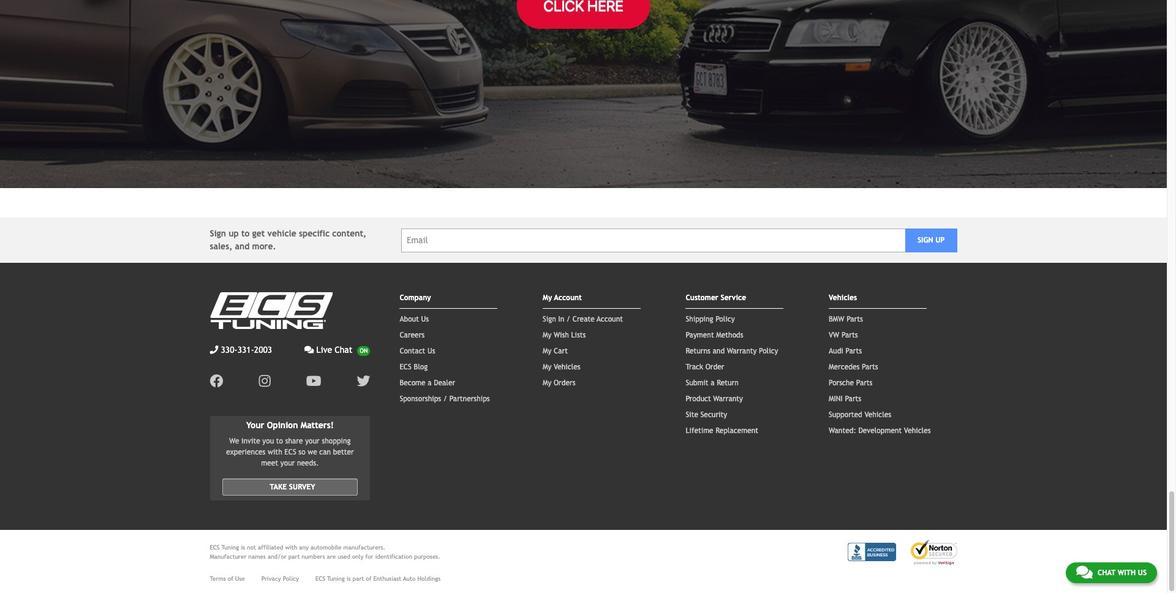 Task type: vqa. For each thing, say whether or not it's contained in the screenshot.
'slotted,'
no



Task type: locate. For each thing, give the bounding box(es) containing it.
1 vertical spatial your
[[280, 459, 295, 468]]

submit a return
[[686, 379, 739, 387]]

parts for vw parts
[[842, 331, 858, 340]]

1 horizontal spatial your
[[305, 437, 320, 446]]

2 horizontal spatial policy
[[759, 347, 778, 356]]

product warranty
[[686, 395, 743, 403]]

0 horizontal spatial part
[[288, 553, 300, 560]]

0 horizontal spatial chat
[[335, 345, 352, 355]]

my for my vehicles
[[543, 363, 552, 372]]

1 vertical spatial warranty
[[713, 395, 743, 403]]

warranty down return
[[713, 395, 743, 403]]

0 vertical spatial warranty
[[727, 347, 757, 356]]

contact
[[400, 347, 425, 356]]

twitter logo image
[[357, 375, 370, 388]]

account up in
[[554, 294, 582, 302]]

0 horizontal spatial to
[[241, 229, 250, 239]]

meet
[[261, 459, 278, 468]]

supported
[[829, 411, 863, 419]]

up
[[229, 229, 239, 239], [936, 236, 945, 245]]

0 horizontal spatial is
[[241, 544, 245, 551]]

can
[[319, 448, 331, 457]]

audi
[[829, 347, 844, 356]]

manufacturers.
[[343, 544, 386, 551]]

parts down porsche parts
[[845, 395, 862, 403]]

2 horizontal spatial with
[[1118, 569, 1136, 577]]

payment methods link
[[686, 331, 744, 340]]

partnerships
[[450, 395, 490, 403]]

my vehicles
[[543, 363, 581, 372]]

ecs left so in the bottom left of the page
[[285, 448, 296, 457]]

lifetime replacement link
[[686, 427, 759, 435]]

we
[[229, 437, 239, 446]]

enthusiast
[[373, 575, 401, 582]]

2003
[[254, 345, 272, 355]]

of left enthusiast
[[366, 575, 372, 582]]

us right 'about'
[[421, 315, 429, 324]]

security
[[701, 411, 727, 419]]

to left get at the left top of page
[[241, 229, 250, 239]]

create
[[573, 315, 595, 324]]

0 horizontal spatial sign
[[210, 229, 226, 239]]

part
[[288, 553, 300, 560], [353, 575, 364, 582]]

and up order
[[713, 347, 725, 356]]

0 horizontal spatial policy
[[283, 575, 299, 582]]

0 horizontal spatial of
[[228, 575, 233, 582]]

my left wish
[[543, 331, 552, 340]]

1 vertical spatial is
[[347, 575, 351, 582]]

supported vehicles link
[[829, 411, 892, 419]]

/ right in
[[567, 315, 571, 324]]

1 horizontal spatial account
[[597, 315, 623, 324]]

of left use
[[228, 575, 233, 582]]

1 vertical spatial us
[[428, 347, 435, 356]]

1 vertical spatial part
[[353, 575, 364, 582]]

2 vertical spatial policy
[[283, 575, 299, 582]]

my down my cart
[[543, 363, 552, 372]]

experiences
[[226, 448, 266, 457]]

2 horizontal spatial sign
[[918, 236, 933, 245]]

parts for mercedes parts
[[862, 363, 878, 372]]

vw
[[829, 331, 840, 340]]

my orders
[[543, 379, 576, 387]]

1 vertical spatial with
[[285, 544, 297, 551]]

manufacturer
[[210, 553, 247, 560]]

audi parts
[[829, 347, 862, 356]]

0 vertical spatial chat
[[335, 345, 352, 355]]

my orders link
[[543, 379, 576, 387]]

part down only
[[353, 575, 364, 582]]

part down any
[[288, 553, 300, 560]]

ecs blog
[[400, 363, 428, 372]]

returns and warranty policy
[[686, 347, 778, 356]]

become a dealer link
[[400, 379, 455, 387]]

0 vertical spatial with
[[268, 448, 282, 457]]

become a dealer
[[400, 379, 455, 387]]

chat right comments image on the bottom of the page
[[1098, 569, 1116, 577]]

1 horizontal spatial a
[[711, 379, 715, 387]]

development
[[859, 427, 902, 435]]

330-
[[221, 345, 238, 355]]

sign inside sign up to get vehicle specific content, sales, and more.
[[210, 229, 226, 239]]

service
[[721, 294, 746, 302]]

1 my from the top
[[543, 294, 552, 302]]

returns
[[686, 347, 711, 356]]

0 vertical spatial part
[[288, 553, 300, 560]]

1 horizontal spatial sign
[[543, 315, 556, 324]]

1 vertical spatial policy
[[759, 347, 778, 356]]

in
[[558, 315, 564, 324]]

2 a from the left
[[711, 379, 715, 387]]

1 horizontal spatial policy
[[716, 315, 735, 324]]

my left orders
[[543, 379, 552, 387]]

1 horizontal spatial with
[[285, 544, 297, 551]]

part inside ecs tuning is not affiliated with any automobile manufacturers. manufacturer names and/or part numbers are used only for identification purposes.
[[288, 553, 300, 560]]

1 vertical spatial to
[[276, 437, 283, 446]]

ecs inside ecs tuning is not affiliated with any automobile manufacturers. manufacturer names and/or part numbers are used only for identification purposes.
[[210, 544, 220, 551]]

to
[[241, 229, 250, 239], [276, 437, 283, 446]]

lifetime replacement
[[686, 427, 759, 435]]

lists
[[571, 331, 586, 340]]

ecs down numbers
[[316, 575, 325, 582]]

1 vertical spatial chat
[[1098, 569, 1116, 577]]

1 horizontal spatial and
[[713, 347, 725, 356]]

my left the cart
[[543, 347, 552, 356]]

a left dealer
[[428, 379, 432, 387]]

my up my wish lists link
[[543, 294, 552, 302]]

with up meet
[[268, 448, 282, 457]]

1 horizontal spatial up
[[936, 236, 945, 245]]

mercedes parts
[[829, 363, 878, 372]]

needs.
[[297, 459, 319, 468]]

ecs left blog at the left of the page
[[400, 363, 412, 372]]

used
[[338, 553, 350, 560]]

more.
[[252, 242, 276, 251]]

tuning for not
[[222, 544, 239, 551]]

vehicles
[[829, 294, 857, 302], [554, 363, 581, 372], [865, 411, 892, 419], [904, 427, 931, 435]]

331-
[[238, 345, 254, 355]]

policy inside privacy policy link
[[283, 575, 299, 582]]

is inside ecs tuning is not affiliated with any automobile manufacturers. manufacturer names and/or part numbers are used only for identification purposes.
[[241, 544, 245, 551]]

parts up porsche parts
[[862, 363, 878, 372]]

about us
[[400, 315, 429, 324]]

0 horizontal spatial and
[[235, 242, 250, 251]]

1 horizontal spatial of
[[366, 575, 372, 582]]

0 vertical spatial and
[[235, 242, 250, 251]]

us right comments image on the bottom of the page
[[1138, 569, 1147, 577]]

2 my from the top
[[543, 331, 552, 340]]

become
[[400, 379, 426, 387]]

1 horizontal spatial is
[[347, 575, 351, 582]]

sponsorships / partnerships link
[[400, 395, 490, 403]]

customer
[[686, 294, 719, 302]]

sign
[[210, 229, 226, 239], [918, 236, 933, 245], [543, 315, 556, 324]]

your up we
[[305, 437, 320, 446]]

is left not
[[241, 544, 245, 551]]

chat right the live
[[335, 345, 352, 355]]

my for my account
[[543, 294, 552, 302]]

sign inside button
[[918, 236, 933, 245]]

order
[[706, 363, 724, 372]]

and inside sign up to get vehicle specific content, sales, and more.
[[235, 242, 250, 251]]

up inside button
[[936, 236, 945, 245]]

1 horizontal spatial to
[[276, 437, 283, 446]]

is
[[241, 544, 245, 551], [347, 575, 351, 582]]

ecs up manufacturer
[[210, 544, 220, 551]]

0 horizontal spatial up
[[229, 229, 239, 239]]

with left any
[[285, 544, 297, 551]]

parts for porsche parts
[[856, 379, 873, 387]]

my vehicles link
[[543, 363, 581, 372]]

phone image
[[210, 346, 218, 354]]

warranty down "methods"
[[727, 347, 757, 356]]

chat with us
[[1098, 569, 1147, 577]]

3 my from the top
[[543, 347, 552, 356]]

your right meet
[[280, 459, 295, 468]]

0 vertical spatial us
[[421, 315, 429, 324]]

site
[[686, 411, 698, 419]]

0 horizontal spatial a
[[428, 379, 432, 387]]

holdings
[[418, 575, 441, 582]]

0 vertical spatial to
[[241, 229, 250, 239]]

0 vertical spatial account
[[554, 294, 582, 302]]

1 horizontal spatial tuning
[[327, 575, 345, 582]]

to right you
[[276, 437, 283, 446]]

up for sign up
[[936, 236, 945, 245]]

1 horizontal spatial /
[[567, 315, 571, 324]]

chat
[[335, 345, 352, 355], [1098, 569, 1116, 577]]

mercedes
[[829, 363, 860, 372]]

company
[[400, 294, 431, 302]]

0 horizontal spatial tuning
[[222, 544, 239, 551]]

my wish lists
[[543, 331, 586, 340]]

to inside sign up to get vehicle specific content, sales, and more.
[[241, 229, 250, 239]]

my for my orders
[[543, 379, 552, 387]]

live chat link
[[304, 344, 370, 357]]

parts up mercedes parts link
[[846, 347, 862, 356]]

mini
[[829, 395, 843, 403]]

ecs for ecs tuning is part of enthusiast auto holdings
[[316, 575, 325, 582]]

is down used
[[347, 575, 351, 582]]

us right contact
[[428, 347, 435, 356]]

/ down dealer
[[443, 395, 447, 403]]

0 horizontal spatial with
[[268, 448, 282, 457]]

with right comments image on the bottom of the page
[[1118, 569, 1136, 577]]

vehicles up wanted: development vehicles "link"
[[865, 411, 892, 419]]

2 vertical spatial us
[[1138, 569, 1147, 577]]

0 horizontal spatial your
[[280, 459, 295, 468]]

with inside the we invite you to share your shopping experiences with ecs so we can better meet your needs.
[[268, 448, 282, 457]]

parts right bmw
[[847, 315, 863, 324]]

careers link
[[400, 331, 425, 340]]

are
[[327, 553, 336, 560]]

submit
[[686, 379, 709, 387]]

instagram logo image
[[259, 375, 271, 388]]

1 vertical spatial tuning
[[327, 575, 345, 582]]

customer service
[[686, 294, 746, 302]]

us inside chat with us link
[[1138, 569, 1147, 577]]

2 vertical spatial with
[[1118, 569, 1136, 577]]

5 my from the top
[[543, 379, 552, 387]]

us
[[421, 315, 429, 324], [428, 347, 435, 356], [1138, 569, 1147, 577]]

of
[[228, 575, 233, 582], [366, 575, 372, 582]]

enthusiast auto holdings link
[[373, 574, 441, 583]]

0 vertical spatial tuning
[[222, 544, 239, 551]]

1 a from the left
[[428, 379, 432, 387]]

tuning inside ecs tuning is not affiliated with any automobile manufacturers. manufacturer names and/or part numbers are used only for identification purposes.
[[222, 544, 239, 551]]

numbers
[[302, 553, 325, 560]]

up inside sign up to get vehicle specific content, sales, and more.
[[229, 229, 239, 239]]

0 vertical spatial is
[[241, 544, 245, 551]]

payment
[[686, 331, 714, 340]]

wanted: development vehicles
[[829, 427, 931, 435]]

account right create
[[597, 315, 623, 324]]

with
[[268, 448, 282, 457], [285, 544, 297, 551], [1118, 569, 1136, 577]]

a left return
[[711, 379, 715, 387]]

0 vertical spatial policy
[[716, 315, 735, 324]]

1 vertical spatial /
[[443, 395, 447, 403]]

sign up button
[[905, 228, 957, 252]]

1 horizontal spatial part
[[353, 575, 364, 582]]

vehicles up orders
[[554, 363, 581, 372]]

terms
[[210, 575, 226, 582]]

privacy policy link
[[262, 574, 299, 583]]

tuning down are
[[327, 575, 345, 582]]

and right sales,
[[235, 242, 250, 251]]

parts right vw
[[842, 331, 858, 340]]

terms of use
[[210, 575, 245, 582]]

bmw parts link
[[829, 315, 863, 324]]

tuning up manufacturer
[[222, 544, 239, 551]]

0 horizontal spatial account
[[554, 294, 582, 302]]

us for about us
[[421, 315, 429, 324]]

parts down mercedes parts
[[856, 379, 873, 387]]

porsche
[[829, 379, 854, 387]]

shipping policy
[[686, 315, 735, 324]]

any
[[299, 544, 309, 551]]

4 my from the top
[[543, 363, 552, 372]]



Task type: describe. For each thing, give the bounding box(es) containing it.
ecs inside the we invite you to share your shopping experiences with ecs so we can better meet your needs.
[[285, 448, 296, 457]]

product
[[686, 395, 711, 403]]

is for part
[[347, 575, 351, 582]]

blog
[[414, 363, 428, 372]]

0 vertical spatial your
[[305, 437, 320, 446]]

my account
[[543, 294, 582, 302]]

a for become
[[428, 379, 432, 387]]

1 of from the left
[[228, 575, 233, 582]]

survey
[[289, 483, 315, 491]]

my for my cart
[[543, 347, 552, 356]]

audi parts link
[[829, 347, 862, 356]]

privacy
[[262, 575, 281, 582]]

vehicles right the development
[[904, 427, 931, 435]]

chat with us link
[[1066, 562, 1157, 583]]

terms of use link
[[210, 574, 245, 583]]

so
[[299, 448, 306, 457]]

us for contact us
[[428, 347, 435, 356]]

sign for sign in / create account
[[543, 315, 556, 324]]

wish
[[554, 331, 569, 340]]

parts for audi parts
[[846, 347, 862, 356]]

auto
[[403, 575, 416, 582]]

automobile
[[311, 544, 342, 551]]

2 of from the left
[[366, 575, 372, 582]]

sign for sign up
[[918, 236, 933, 245]]

ecs for ecs tuning is not affiliated with any automobile manufacturers. manufacturer names and/or part numbers are used only for identification purposes.
[[210, 544, 220, 551]]

sales,
[[210, 242, 232, 251]]

take
[[270, 483, 287, 491]]

parts for mini parts
[[845, 395, 862, 403]]

shipping
[[686, 315, 714, 324]]

claim image
[[0, 0, 1167, 188]]

purposes.
[[414, 553, 441, 560]]

site security link
[[686, 411, 727, 419]]

tuning for part
[[327, 575, 345, 582]]

and/or
[[268, 553, 287, 560]]

sign for sign up to get vehicle specific content, sales, and more.
[[210, 229, 226, 239]]

returns and warranty policy link
[[686, 347, 778, 356]]

live chat
[[317, 345, 352, 355]]

comments image
[[1076, 565, 1093, 580]]

supported vehicles
[[829, 411, 892, 419]]

not
[[247, 544, 256, 551]]

my for my wish lists
[[543, 331, 552, 340]]

sign up
[[918, 236, 945, 245]]

policy for privacy policy
[[283, 575, 299, 582]]

is for not
[[241, 544, 245, 551]]

wanted: development vehicles link
[[829, 427, 931, 435]]

vehicles up bmw parts
[[829, 294, 857, 302]]

submit a return link
[[686, 379, 739, 387]]

policy for shipping policy
[[716, 315, 735, 324]]

better
[[333, 448, 354, 457]]

up for sign up to get vehicle specific content, sales, and more.
[[229, 229, 239, 239]]

facebook logo image
[[210, 375, 223, 388]]

0 vertical spatial /
[[567, 315, 571, 324]]

methods
[[716, 331, 744, 340]]

vehicle
[[267, 229, 296, 239]]

bmw parts
[[829, 315, 863, 324]]

vw parts
[[829, 331, 858, 340]]

we
[[308, 448, 317, 457]]

porsche parts link
[[829, 379, 873, 387]]

take survey button
[[222, 479, 358, 496]]

product warranty link
[[686, 395, 743, 403]]

youtube logo image
[[306, 375, 321, 388]]

use
[[235, 575, 245, 582]]

your opinion matters!
[[246, 421, 334, 430]]

track order
[[686, 363, 724, 372]]

sponsorships / partnerships
[[400, 395, 490, 403]]

with inside ecs tuning is not affiliated with any automobile manufacturers. manufacturer names and/or part numbers are used only for identification purposes.
[[285, 544, 297, 551]]

1 vertical spatial account
[[597, 315, 623, 324]]

for
[[365, 553, 373, 560]]

sign in / create account
[[543, 315, 623, 324]]

a for submit
[[711, 379, 715, 387]]

specific
[[299, 229, 330, 239]]

comments image
[[304, 346, 314, 354]]

contact us
[[400, 347, 435, 356]]

to inside the we invite you to share your shopping experiences with ecs so we can better meet your needs.
[[276, 437, 283, 446]]

1 horizontal spatial chat
[[1098, 569, 1116, 577]]

0 horizontal spatial /
[[443, 395, 447, 403]]

mercedes parts link
[[829, 363, 878, 372]]

porsche parts
[[829, 379, 873, 387]]

dealer
[[434, 379, 455, 387]]

sign up to get vehicle specific content, sales, and more.
[[210, 229, 367, 251]]

my cart
[[543, 347, 568, 356]]

content,
[[332, 229, 367, 239]]

ecs tuning is not affiliated with any automobile manufacturers. manufacturer names and/or part numbers are used only for identification purposes.
[[210, 544, 441, 560]]

contact us link
[[400, 347, 435, 356]]

sign in / create account link
[[543, 315, 623, 324]]

we invite you to share your shopping experiences with ecs so we can better meet your needs.
[[226, 437, 354, 468]]

invite
[[241, 437, 260, 446]]

shopping
[[322, 437, 351, 446]]

affiliated
[[258, 544, 283, 551]]

parts for bmw parts
[[847, 315, 863, 324]]

return
[[717, 379, 739, 387]]

live
[[317, 345, 332, 355]]

bmw
[[829, 315, 845, 324]]

ecs for ecs blog
[[400, 363, 412, 372]]

Email email field
[[401, 228, 906, 252]]

about
[[400, 315, 419, 324]]

ecs tuning image
[[210, 292, 332, 329]]

opinion
[[267, 421, 298, 430]]

mini parts
[[829, 395, 862, 403]]

1 vertical spatial and
[[713, 347, 725, 356]]

identification
[[375, 553, 412, 560]]

track order link
[[686, 363, 724, 372]]



